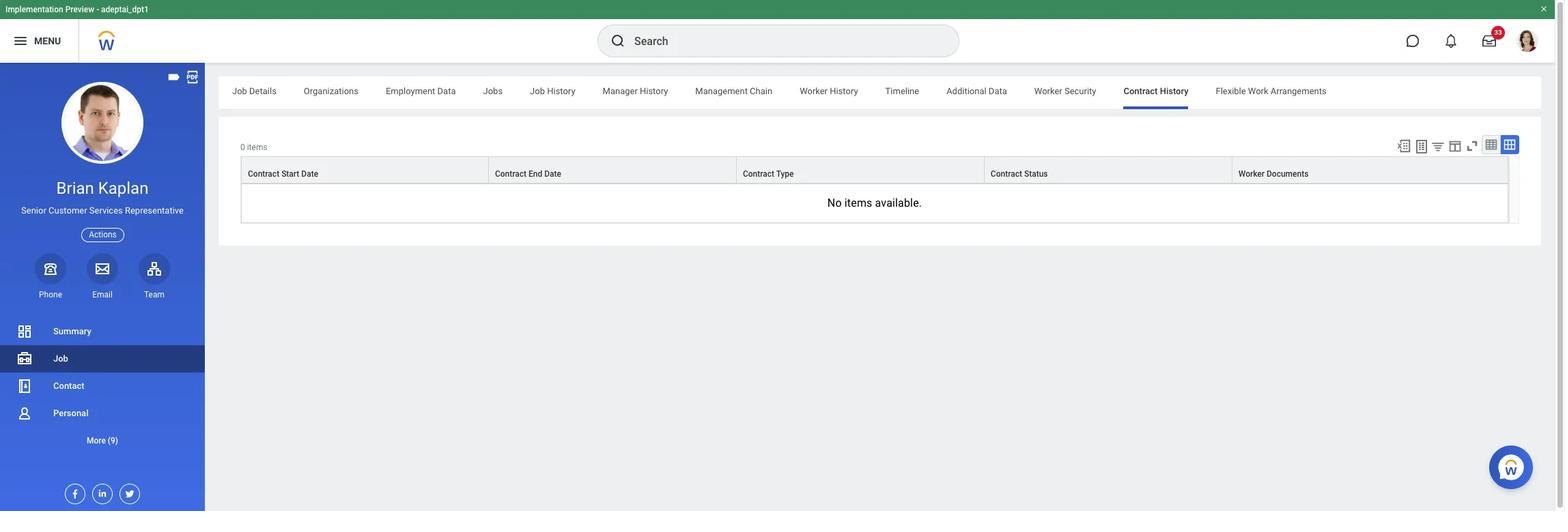 Task type: locate. For each thing, give the bounding box(es) containing it.
history left flexible
[[1160, 86, 1188, 96]]

contract inside popup button
[[495, 169, 527, 179]]

history right manager
[[640, 86, 668, 96]]

contract start date button
[[242, 157, 488, 183]]

worker history
[[800, 86, 858, 96]]

row
[[241, 156, 1508, 184]]

menu button
[[0, 19, 79, 63]]

manager history
[[603, 86, 668, 96]]

job left details
[[232, 86, 247, 96]]

worker
[[800, 86, 828, 96], [1034, 86, 1062, 96], [1238, 169, 1265, 179]]

2 date from the left
[[544, 169, 561, 179]]

data for additional data
[[989, 86, 1007, 96]]

worker documents
[[1238, 169, 1309, 179]]

worker right "chain" on the top of page
[[800, 86, 828, 96]]

0 horizontal spatial date
[[301, 169, 318, 179]]

1 data from the left
[[437, 86, 456, 96]]

management
[[695, 86, 748, 96]]

3 history from the left
[[830, 86, 858, 96]]

team link
[[139, 253, 170, 300]]

email
[[92, 290, 113, 300]]

0 horizontal spatial items
[[247, 143, 267, 152]]

items for no
[[845, 197, 872, 210]]

worker for worker documents
[[1238, 169, 1265, 179]]

worker left the security
[[1034, 86, 1062, 96]]

actions
[[89, 230, 117, 239]]

contract left start
[[248, 169, 279, 179]]

table image
[[1484, 138, 1498, 152]]

worker documents button
[[1232, 157, 1508, 183]]

date
[[301, 169, 318, 179], [544, 169, 561, 179]]

employment data
[[386, 86, 456, 96]]

job right jobs
[[530, 86, 545, 96]]

notifications large image
[[1444, 34, 1458, 48]]

date right start
[[301, 169, 318, 179]]

job inside list
[[53, 354, 68, 364]]

1 history from the left
[[547, 86, 575, 96]]

1 date from the left
[[301, 169, 318, 179]]

0 horizontal spatial job
[[53, 354, 68, 364]]

job for job details
[[232, 86, 247, 96]]

contract type
[[743, 169, 794, 179]]

2 history from the left
[[640, 86, 668, 96]]

contract type button
[[737, 157, 984, 183]]

data for employment data
[[437, 86, 456, 96]]

senior customer services representative
[[21, 206, 184, 216]]

2 horizontal spatial worker
[[1238, 169, 1265, 179]]

list
[[0, 318, 205, 455]]

brian kaplan
[[56, 179, 148, 198]]

row containing contract start date
[[241, 156, 1508, 184]]

contract left status
[[991, 169, 1022, 179]]

job
[[232, 86, 247, 96], [530, 86, 545, 96], [53, 354, 68, 364]]

documents
[[1267, 169, 1309, 179]]

0 horizontal spatial worker
[[800, 86, 828, 96]]

email brian kaplan element
[[87, 289, 118, 300]]

email button
[[87, 253, 118, 300]]

contract left the type at the top of the page
[[743, 169, 774, 179]]

list containing summary
[[0, 318, 205, 455]]

contract status button
[[984, 157, 1232, 183]]

1 horizontal spatial items
[[845, 197, 872, 210]]

2 data from the left
[[989, 86, 1007, 96]]

arrangements
[[1271, 86, 1326, 96]]

team brian kaplan element
[[139, 289, 170, 300]]

management chain
[[695, 86, 772, 96]]

data
[[437, 86, 456, 96], [989, 86, 1007, 96]]

summary
[[53, 326, 91, 337]]

job history
[[530, 86, 575, 96]]

worker left "documents"
[[1238, 169, 1265, 179]]

preview
[[65, 5, 94, 14]]

history left timeline
[[830, 86, 858, 96]]

history left manager
[[547, 86, 575, 96]]

1 vertical spatial items
[[845, 197, 872, 210]]

items right no
[[845, 197, 872, 210]]

end
[[529, 169, 542, 179]]

contract history
[[1124, 86, 1188, 96]]

0 vertical spatial items
[[247, 143, 267, 152]]

1 horizontal spatial worker
[[1034, 86, 1062, 96]]

data right employment
[[437, 86, 456, 96]]

history
[[547, 86, 575, 96], [640, 86, 668, 96], [830, 86, 858, 96], [1160, 86, 1188, 96]]

items right 0
[[247, 143, 267, 152]]

mail image
[[94, 261, 111, 277]]

phone brian kaplan element
[[35, 289, 66, 300]]

chain
[[750, 86, 772, 96]]

0 horizontal spatial data
[[437, 86, 456, 96]]

0
[[240, 143, 245, 152]]

start
[[281, 169, 299, 179]]

justify image
[[12, 33, 29, 49]]

tab list
[[219, 76, 1541, 109]]

4 history from the left
[[1160, 86, 1188, 96]]

type
[[776, 169, 794, 179]]

2 horizontal spatial job
[[530, 86, 545, 96]]

search image
[[610, 33, 626, 49]]

close environment banner image
[[1540, 5, 1548, 13]]

job up 'contact'
[[53, 354, 68, 364]]

date inside popup button
[[301, 169, 318, 179]]

implementation preview -   adeptai_dpt1
[[5, 5, 149, 14]]

1 horizontal spatial data
[[989, 86, 1007, 96]]

date right end
[[544, 169, 561, 179]]

summary image
[[16, 324, 33, 340]]

contract right the security
[[1124, 86, 1158, 96]]

worker inside popup button
[[1238, 169, 1265, 179]]

contact image
[[16, 378, 33, 395]]

date inside popup button
[[544, 169, 561, 179]]

jobs
[[483, 86, 503, 96]]

worker security
[[1034, 86, 1096, 96]]

contract for contract start date
[[248, 169, 279, 179]]

data right additional
[[989, 86, 1007, 96]]

job link
[[0, 345, 205, 373]]

contract
[[1124, 86, 1158, 96], [248, 169, 279, 179], [495, 169, 527, 179], [743, 169, 774, 179], [991, 169, 1022, 179]]

-
[[96, 5, 99, 14]]

Search Workday  search field
[[634, 26, 931, 56]]

toolbar
[[1390, 135, 1519, 156]]

1 horizontal spatial date
[[544, 169, 561, 179]]

items
[[247, 143, 267, 152], [845, 197, 872, 210]]

1 horizontal spatial job
[[232, 86, 247, 96]]

history for manager history
[[640, 86, 668, 96]]

status
[[1024, 169, 1048, 179]]

timeline
[[885, 86, 919, 96]]

click to view/edit grid preferences image
[[1448, 139, 1463, 154]]

worker for worker history
[[800, 86, 828, 96]]

contract left end
[[495, 169, 527, 179]]



Task type: describe. For each thing, give the bounding box(es) containing it.
33 button
[[1474, 26, 1505, 56]]

contract status
[[991, 169, 1048, 179]]

tab list containing job details
[[219, 76, 1541, 109]]

employment
[[386, 86, 435, 96]]

job for job history
[[530, 86, 545, 96]]

linkedin image
[[93, 485, 108, 499]]

(9)
[[108, 436, 118, 446]]

actions button
[[81, 228, 124, 242]]

contact link
[[0, 373, 205, 400]]

work
[[1248, 86, 1268, 96]]

history for contract history
[[1160, 86, 1188, 96]]

select to filter grid data image
[[1430, 139, 1446, 154]]

additional
[[946, 86, 986, 96]]

security
[[1064, 86, 1096, 96]]

33
[[1494, 29, 1502, 36]]

export to excel image
[[1396, 139, 1411, 154]]

summary link
[[0, 318, 205, 345]]

kaplan
[[98, 179, 148, 198]]

expand table image
[[1503, 138, 1517, 152]]

0 items
[[240, 143, 267, 152]]

manager
[[603, 86, 638, 96]]

more (9) button
[[0, 427, 205, 455]]

items for 0
[[247, 143, 267, 152]]

customer
[[49, 206, 87, 216]]

contract for contract type
[[743, 169, 774, 179]]

facebook image
[[66, 485, 81, 500]]

export to worksheets image
[[1413, 139, 1430, 155]]

inbox large image
[[1482, 34, 1496, 48]]

menu banner
[[0, 0, 1555, 63]]

adeptai_dpt1
[[101, 5, 149, 14]]

worker for worker security
[[1034, 86, 1062, 96]]

phone image
[[41, 261, 60, 277]]

brian
[[56, 179, 94, 198]]

contract start date
[[248, 169, 318, 179]]

contract for contract history
[[1124, 86, 1158, 96]]

services
[[89, 206, 123, 216]]

job image
[[16, 351, 33, 367]]

representative
[[125, 206, 184, 216]]

phone
[[39, 290, 62, 300]]

view printable version (pdf) image
[[185, 70, 200, 85]]

personal image
[[16, 406, 33, 422]]

contract end date
[[495, 169, 561, 179]]

contact
[[53, 381, 84, 391]]

phone button
[[35, 253, 66, 300]]

more (9) button
[[0, 433, 205, 449]]

personal
[[53, 408, 88, 419]]

job details
[[232, 86, 276, 96]]

menu
[[34, 35, 61, 46]]

flexible
[[1216, 86, 1246, 96]]

details
[[249, 86, 276, 96]]

date for contract end date
[[544, 169, 561, 179]]

history for job history
[[547, 86, 575, 96]]

team
[[144, 290, 165, 300]]

senior
[[21, 206, 46, 216]]

personal link
[[0, 400, 205, 427]]

additional data
[[946, 86, 1007, 96]]

profile logan mcneil image
[[1517, 30, 1538, 55]]

twitter image
[[120, 485, 135, 500]]

flexible work arrangements
[[1216, 86, 1326, 96]]

contract end date button
[[489, 157, 736, 183]]

date for contract start date
[[301, 169, 318, 179]]

history for worker history
[[830, 86, 858, 96]]

fullscreen image
[[1465, 139, 1480, 154]]

more
[[87, 436, 106, 446]]

view team image
[[146, 261, 163, 277]]

implementation
[[5, 5, 63, 14]]

navigation pane region
[[0, 63, 205, 511]]

available.
[[875, 197, 922, 210]]

no items available.
[[827, 197, 922, 210]]

contract for contract status
[[991, 169, 1022, 179]]

organizations
[[304, 86, 358, 96]]

contract for contract end date
[[495, 169, 527, 179]]

more (9)
[[87, 436, 118, 446]]

no
[[827, 197, 842, 210]]

tag image
[[167, 70, 182, 85]]



Task type: vqa. For each thing, say whether or not it's contained in the screenshot.
location image
no



